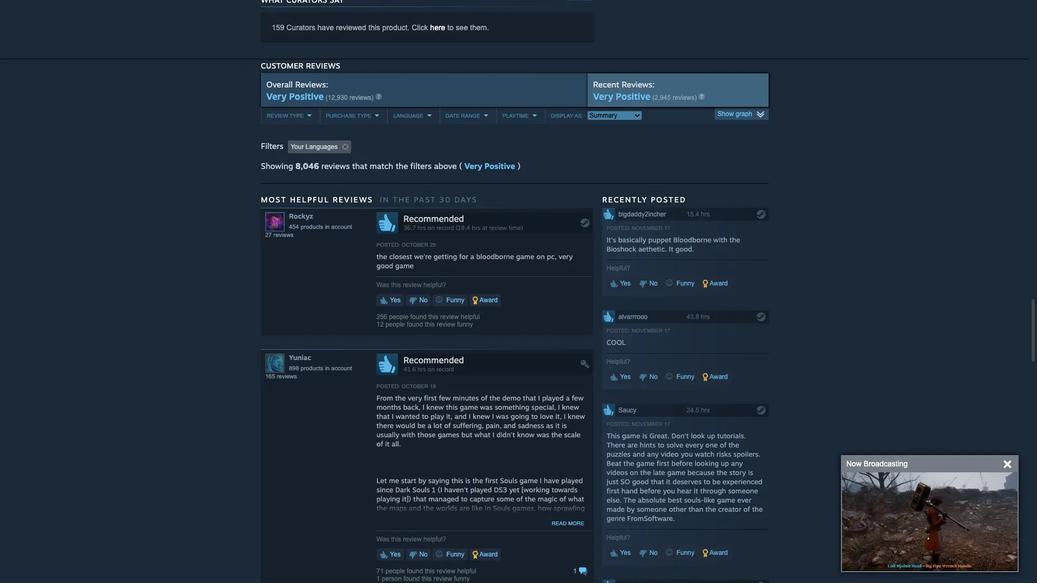 Task type: describe. For each thing, give the bounding box(es) containing it.
award for this game is great. don't look up tutorials. there are hints to solve every one of the puzzles and any video you watch risks spoilers. beat the game first before looking up any videos on the late game because the story is just so good that it deserves to be experienced first hand before you hear it through someone else. the absolute best souls-like game ever made by someone other than the creator of the genre fromsoftware.
[[709, 550, 728, 557]]

first inside the let me start by saying this is the first souls game i have played since dark souls 1 (i haven't played ds3 yet [working towards playing it]) that managed to capture some of the magic of what the maps and the worlds are like in souls games, how sprawling they are, the constant imagining and visualizing of the map in your head and the constant work towards finding the next shortcut, the next door that will open to you, p.
[[486, 477, 498, 485]]

the down as
[[552, 431, 562, 439]]

would
[[396, 421, 416, 430]]

0 vertical spatial someone
[[729, 487, 759, 496]]

funny for cool
[[675, 373, 695, 381]]

hrs left the "at"
[[472, 224, 481, 232]]

yuniac link
[[289, 353, 311, 362]]

finding
[[515, 523, 538, 531]]

the down game,
[[486, 578, 496, 584]]

creator
[[719, 505, 742, 514]]

from
[[377, 394, 393, 403]]

i right back,
[[423, 403, 425, 412]]

17 for it's
[[665, 225, 671, 231]]

posted: for basically
[[607, 225, 631, 231]]

looking
[[695, 459, 719, 468]]

1 vertical spatial next
[[421, 532, 435, 540]]

very inside from the very first few minutes of the demo that i played a few months back, i knew this game was something special, i knew that i wanted to play it, and i knew i was going to love it, i knew there would be a lot of suffering, pain, and sadness as it is usually with those games but what i didn't know was the scale of it all.
[[408, 394, 422, 403]]

that inside posted: november 17 this game is great. don't look up tutorials. there are hints to solve every one of the puzzles and any video you watch risks spoilers. beat the game first before looking up any videos on the late game because the story is just so good that it deserves to be experienced first hand before you hear it through someone else. the absolute best souls-like game ever made by someone other than the creator of the genre fromsoftware.
[[651, 478, 665, 486]]

account for recommended 41.6 hrs on record
[[332, 365, 352, 372]]

products for recommended 41.6 hrs on record
[[301, 365, 324, 372]]

that up special,
[[523, 394, 537, 403]]

1 horizontal spatial next
[[553, 523, 567, 531]]

this inside 1 1 person found this review funny
[[422, 576, 432, 583]]

1 vertical spatial played
[[562, 477, 583, 485]]

2 horizontal spatial 1
[[574, 568, 577, 576]]

the down the puzzles
[[624, 459, 635, 468]]

now broadcasting link
[[847, 459, 909, 470]]

award for cool
[[709, 373, 728, 381]]

read more
[[552, 521, 585, 527]]

bigdaddy2incher
[[619, 211, 667, 218]]

the up capture
[[473, 477, 484, 485]]

first down just
[[607, 487, 620, 496]]

work
[[469, 523, 485, 531]]

2 vertical spatial played
[[471, 486, 492, 494]]

1 vertical spatial constant
[[439, 523, 467, 531]]

that left the will
[[454, 532, 468, 540]]

see inside there's a real artistry touch in this game, you hear it in the music. you feel it in the world. in the people, you see it in thei
[[539, 578, 550, 584]]

than
[[689, 505, 704, 514]]

scale
[[565, 431, 581, 439]]

reviews up overall reviews: very positive (12,930 reviews)
[[306, 61, 341, 70]]

71
[[377, 568, 384, 576]]

1 horizontal spatial very
[[465, 161, 483, 171]]

you up best
[[664, 487, 676, 496]]

of up risks
[[720, 441, 727, 450]]

the down head
[[408, 532, 419, 540]]

ds3
[[494, 486, 508, 494]]

reviews) for overall reviews:
[[350, 94, 374, 101]]

funny link for cool
[[663, 371, 698, 383]]

the down how
[[544, 513, 555, 522]]

helpful? for recommended 36.7 hrs on record            (19.4 hrs at review time)
[[424, 281, 446, 289]]

yes up the 256 people found this review helpful 12 people found this review funny at the left bottom
[[389, 297, 401, 304]]

in down sprawling
[[573, 513, 579, 522]]

helpful? for cool
[[607, 358, 631, 366]]

here
[[430, 23, 446, 32]]

world.
[[455, 578, 475, 584]]

playing
[[377, 495, 400, 504]]

through
[[701, 487, 727, 496]]

sprawling
[[554, 504, 585, 513]]

show
[[718, 110, 734, 118]]

the left the late
[[641, 469, 652, 477]]

the up they
[[377, 504, 388, 513]]

i right special,
[[558, 403, 560, 412]]

one
[[706, 441, 718, 450]]

2 vertical spatial souls
[[493, 504, 511, 513]]

review type
[[267, 113, 304, 119]]

was for recommended 36.7 hrs on record            (19.4 hrs at review time)
[[377, 281, 390, 289]]

helpful? for it's basically puppet bloodborne with the bioshock aethetic. it good.
[[607, 265, 631, 272]]

to down because
[[704, 478, 711, 486]]

helpful for 256 people found this review helpful 12 people found this review funny
[[461, 313, 480, 321]]

your
[[377, 523, 391, 531]]

and down it])
[[409, 504, 421, 513]]

knew up "play"
[[427, 403, 444, 412]]

the inside posted: november 17 it's basically puppet bloodborne with the bioshock aethetic. it good.
[[730, 236, 741, 244]]

have inside the let me start by saying this is the first souls game i have played since dark souls 1 (i haven't played ds3 yet [working towards playing it]) that managed to capture some of the magic of what the maps and the worlds are like in souls games, how sprawling they are, the constant imagining and visualizing of the map in your head and the constant work towards finding the next shortcut, the next door that will open to you, p.
[[544, 477, 560, 485]]

i inside the let me start by saying this is the first souls game i have played since dark souls 1 (i haven't played ds3 yet [working towards playing it]) that managed to capture some of the magic of what the maps and the worlds are like in souls games, how sprawling they are, the constant imagining and visualizing of the map in your head and the constant work towards finding the next shortcut, the next door that will open to you, p.
[[540, 477, 542, 485]]

suffering,
[[453, 421, 484, 430]]

rockyz
[[289, 212, 313, 220]]

no link for this
[[636, 547, 662, 559]]

reviews
[[333, 195, 373, 204]]

most
[[261, 195, 287, 204]]

and up suffering,
[[455, 412, 467, 421]]

that right it])
[[414, 495, 427, 504]]

17 for this
[[665, 421, 671, 427]]

bioshock
[[607, 245, 637, 253]]

award link for cool
[[700, 371, 732, 383]]

your languages
[[291, 143, 338, 151]]

43.8
[[687, 313, 700, 321]]

late
[[654, 469, 666, 477]]

and right head
[[412, 523, 424, 531]]

me
[[389, 477, 399, 485]]

game up creator
[[718, 496, 736, 505]]

0 horizontal spatial any
[[647, 450, 659, 459]]

it up souls-
[[694, 487, 699, 496]]

first inside from the very first few minutes of the demo that i played a few months back, i knew this game was something special, i knew that i wanted to play it, and i knew i was going to love it, i knew there would be a lot of suffering, pain, and sadness as it is usually with those games but what i didn't know was the scale of it all.
[[424, 394, 437, 403]]

1 horizontal spatial positive
[[485, 161, 516, 171]]

past
[[414, 195, 437, 204]]

reviews: for overall reviews:
[[295, 79, 328, 90]]

i up pain,
[[492, 412, 494, 421]]

dark
[[396, 486, 411, 494]]

0 vertical spatial souls
[[500, 477, 518, 485]]

yes link up 256
[[377, 294, 404, 306]]

the down managed
[[423, 504, 434, 513]]

funny inside 1 1 person found this review funny
[[454, 576, 470, 583]]

no up 71 people found this review helpful
[[418, 551, 428, 559]]

the down [working
[[525, 495, 536, 504]]

yes link up there's
[[377, 549, 404, 561]]

on inside recommended 36.7 hrs on record            (19.4 hrs at review time)
[[428, 224, 435, 232]]

good inside posted: november 17 this game is great. don't look up tutorials. there are hints to solve every one of the puzzles and any video you watch risks spoilers. beat the game first before looking up any videos on the late game because the story is just so good that it deserves to be experienced first hand before you hear it through someone else. the absolute best souls-like game ever made by someone other than the creator of the genre fromsoftware.
[[633, 478, 649, 486]]

yes link for this game is great. don't look up tutorials. there are hints to solve every one of the puzzles and any video you watch risks spoilers. beat the game first before looking up any videos on the late game because the story is just so good that it deserves to be experienced first hand before you hear it through someone else. the absolute best souls-like game ever made by someone other than the creator of the genre fromsoftware.
[[607, 547, 634, 559]]

1 horizontal spatial up
[[721, 459, 730, 468]]

1 few from the left
[[439, 394, 451, 403]]

demo
[[503, 394, 521, 403]]

the left demo
[[490, 394, 501, 403]]

there's
[[377, 569, 400, 577]]

helpful? for this game is great. don't look up tutorials. there are hints to solve every one of the puzzles and any video you watch risks spoilers. beat the game first before looking up any videos on the late game because the story is just so good that it deserves to be experienced first hand before you hear it through someone else. the absolute best souls-like game ever made by someone other than the creator of the genre fromsoftware.
[[607, 534, 631, 542]]

it])
[[403, 495, 412, 504]]

videos
[[607, 469, 628, 477]]

yes for cool
[[619, 373, 631, 381]]

i right love
[[564, 412, 566, 421]]

touch
[[448, 569, 467, 577]]

hrs right 15.4
[[701, 211, 711, 218]]

showing
[[261, 161, 293, 171]]

your
[[291, 143, 304, 151]]

yes for it's basically puppet bloodborne with the bioshock aethetic. it good.
[[619, 280, 631, 287]]

1 horizontal spatial before
[[672, 459, 693, 468]]

to left "play"
[[422, 412, 429, 421]]

0 horizontal spatial towards
[[487, 523, 513, 531]]

i up suffering,
[[469, 412, 471, 421]]

71 people found this review helpful
[[377, 568, 477, 576]]

in inside the yuniac 898 products in account 165 reviews
[[325, 365, 330, 372]]

19
[[430, 384, 436, 390]]

(i
[[438, 486, 443, 494]]

hrs right 24.5
[[701, 407, 711, 414]]

it left 1 link at the right of page
[[544, 569, 548, 577]]

yes for this game is great. don't look up tutorials. there are hints to solve every one of the puzzles and any video you watch risks spoilers. beat the game first before looking up any videos on the late game because the story is just so good that it deserves to be experienced first hand before you hear it through someone else. the absolute best souls-like game ever made by someone other than the creator of the genre fromsoftware.
[[619, 550, 631, 557]]

you right people,
[[524, 578, 537, 584]]

be inside from the very first few minutes of the demo that i played a few months back, i knew this game was something special, i knew that i wanted to play it, and i knew i was going to love it, i knew there would be a lot of suffering, pain, and sadness as it is usually with those games but what i didn't know was the scale of it all.
[[418, 421, 426, 430]]

watch
[[695, 450, 715, 459]]

of up the games
[[444, 421, 451, 430]]

saying
[[429, 477, 450, 485]]

funny link up the 256 people found this review helpful 12 people found this review funny at the left bottom
[[433, 294, 468, 306]]

funny link for it's
[[663, 278, 698, 290]]

24.5
[[687, 407, 700, 414]]

reviews down languages
[[322, 161, 350, 171]]

no link up the 256 people found this review helpful 12 people found this review funny at the left bottom
[[406, 294, 431, 306]]

play
[[431, 412, 445, 421]]

knew up scale
[[568, 412, 586, 421]]

award link down bloodborne at the left top of the page
[[470, 294, 501, 306]]

hear inside there's a real artistry touch in this game, you hear it in the music. you feel it in the world. in the people, you see it in thei
[[527, 569, 542, 577]]

15.4
[[687, 211, 700, 218]]

the left 1 link at the right of page
[[558, 569, 569, 577]]

don't
[[672, 432, 689, 440]]

award for it's basically puppet bloodborne with the bioshock aethetic. it good.
[[709, 280, 728, 287]]

that left match
[[352, 161, 368, 171]]

it down artistry
[[428, 578, 433, 584]]

what inside the let me start by saying this is the first souls game i have played since dark souls 1 (i haven't played ds3 yet [working towards playing it]) that managed to capture some of the magic of what the maps and the worlds are like in souls games, how sprawling they are, the constant imagining and visualizing of the map in your head and the constant work towards finding the next shortcut, the next door that will open to you, p.
[[569, 495, 585, 504]]

october for posted: october 29 the closest we're getting for a bloodborne game on pc, very good game
[[402, 242, 429, 248]]

8,046
[[296, 161, 319, 171]]

1 horizontal spatial towards
[[552, 486, 578, 494]]

very for overall reviews:
[[267, 91, 287, 102]]

type for review type
[[290, 113, 304, 119]]

funny up the 256 people found this review helpful 12 people found this review funny at the left bottom
[[445, 297, 465, 304]]

i down months
[[392, 412, 394, 421]]

risks
[[717, 450, 732, 459]]

the down posted: october 19
[[395, 394, 406, 403]]

this inside there's a real artistry touch in this game, you hear it in the music. you feel it in the world. in the people, you see it in thei
[[477, 569, 489, 577]]

date
[[446, 113, 460, 119]]

0 vertical spatial was
[[480, 403, 493, 412]]

know
[[517, 431, 535, 439]]

beat
[[607, 459, 622, 468]]

puppet
[[649, 236, 672, 244]]

it right people,
[[552, 578, 556, 584]]

reviews inside the yuniac 898 products in account 165 reviews
[[277, 373, 297, 380]]

click
[[412, 23, 428, 32]]

puzzles
[[607, 450, 631, 459]]

game inside the let me start by saying this is the first souls game i have played since dark souls 1 (i haven't played ds3 yet [working towards playing it]) that managed to capture some of the magic of what the maps and the worlds are like in souls games, how sprawling they are, the constant imagining and visualizing of the map in your head and the constant work towards finding the next shortcut, the next door that will open to you, p.
[[520, 477, 538, 485]]

in up the world.
[[469, 569, 475, 577]]

is up hints
[[643, 432, 648, 440]]

454 products in account link
[[289, 224, 352, 230]]

1 vertical spatial souls
[[413, 486, 430, 494]]

knew right special,
[[562, 403, 580, 412]]

first up the late
[[657, 459, 670, 468]]

managed
[[429, 495, 459, 504]]

(2,945
[[653, 94, 671, 101]]

purchase type
[[326, 113, 372, 119]]

since
[[377, 486, 394, 494]]

of up sprawling
[[560, 495, 567, 504]]

to up sadness
[[532, 412, 538, 421]]

36.7
[[404, 224, 416, 232]]

hand
[[622, 487, 638, 496]]

bloodborne
[[674, 236, 712, 244]]

the right creator
[[753, 505, 764, 514]]

funny for it's basically puppet bloodborne with the bioshock aethetic. it good.
[[675, 280, 695, 287]]

of up the games,
[[517, 495, 523, 504]]

people right 12 on the bottom of page
[[386, 321, 405, 329]]

months
[[377, 403, 401, 412]]

record for recommended 36.7 hrs on record            (19.4 hrs at review time)
[[437, 224, 454, 232]]

game left pc,
[[517, 252, 535, 261]]

i down pain,
[[493, 431, 495, 439]]

imagining
[[451, 513, 483, 522]]

didn't
[[497, 431, 515, 439]]

record for recommended 41.6 hrs on record
[[437, 366, 454, 373]]

found inside 1 1 person found this review funny
[[404, 576, 420, 583]]

hear inside posted: november 17 this game is great. don't look up tutorials. there are hints to solve every one of the puzzles and any video you watch risks spoilers. beat the game first before looking up any videos on the late game because the story is just so good that it deserves to be experienced first hand before you hear it through someone else. the absolute best souls-like game ever made by someone other than the creator of the genre fromsoftware.
[[678, 487, 692, 496]]

time)
[[509, 224, 523, 232]]

it right as
[[556, 421, 560, 430]]

17 for cool
[[665, 328, 671, 334]]

the left past
[[393, 195, 411, 204]]

good inside posted: october 29 the closest we're getting for a bloodborne game on pc, very good game
[[377, 261, 394, 270]]

positive for recent
[[616, 91, 651, 102]]

on inside posted: november 17 this game is great. don't look up tutorials. there are hints to solve every one of the puzzles and any video you watch risks spoilers. beat the game first before looking up any videos on the late game because the story is just so good that it deserves to be experienced first hand before you hear it through someone else. the absolute best souls-like game ever made by someone other than the creator of the genre fromsoftware.
[[630, 469, 639, 477]]

you down every
[[681, 450, 693, 459]]

those
[[418, 431, 436, 439]]

12
[[377, 321, 384, 329]]

hrs right 36.7
[[418, 224, 426, 232]]

you up people,
[[513, 569, 525, 577]]

ever
[[738, 496, 752, 505]]

a inside posted: october 29 the closest we're getting for a bloodborne game on pc, very good game
[[471, 252, 475, 261]]

closest
[[390, 252, 412, 261]]

i up special,
[[539, 394, 541, 403]]

game down closest
[[396, 261, 414, 270]]

to left you,
[[501, 532, 508, 540]]

27 reviews link
[[265, 232, 294, 238]]

helpful? for recommended 41.6 hrs on record
[[424, 536, 446, 544]]

it left all.
[[385, 440, 390, 449]]

basically
[[619, 236, 647, 244]]

1 vertical spatial any
[[732, 459, 744, 468]]

of down usually
[[377, 440, 383, 449]]

this inside from the very first few minutes of the demo that i played a few months back, i knew this game was something special, i knew that i wanted to play it, and i knew i was going to love it, i knew there would be a lot of suffering, pain, and sadness as it is usually with those games but what i didn't know was the scale of it all.
[[446, 403, 458, 412]]

game up deserves
[[668, 469, 686, 477]]

souls-
[[685, 496, 704, 505]]

and up work
[[485, 513, 497, 522]]

worlds
[[436, 504, 458, 513]]

a inside there's a real artistry touch in this game, you hear it in the music. you feel it in the world. in the people, you see it in thei
[[403, 569, 406, 577]]

start
[[401, 477, 417, 485]]

0 vertical spatial up
[[707, 432, 716, 440]]

yes up there's
[[389, 551, 401, 559]]

open
[[483, 532, 499, 540]]

what inside from the very first few minutes of the demo that i played a few months back, i knew this game was something special, i knew that i wanted to play it, and i knew i was going to love it, i knew there would be a lot of suffering, pain, and sadness as it is usually with those games but what i didn't know was the scale of it all.
[[475, 431, 491, 439]]

reviews: for recent reviews:
[[622, 79, 655, 90]]

funny link up touch
[[433, 549, 468, 561]]

this
[[607, 432, 621, 440]]

and up didn't
[[504, 421, 516, 430]]

in inside there's a real artistry touch in this game, you hear it in the music. you feel it in the world. in the people, you see it in thei
[[477, 578, 484, 584]]

played inside from the very first few minutes of the demo that i played a few months back, i knew this game was something special, i knew that i wanted to play it, and i knew i was going to love it, i knew there would be a lot of suffering, pain, and sadness as it is usually with those games but what i didn't know was the scale of it all.
[[543, 394, 564, 403]]

posted: up from
[[377, 384, 401, 390]]



Task type: vqa. For each thing, say whether or not it's contained in the screenshot.
the bottom constant
yes



Task type: locate. For each thing, give the bounding box(es) containing it.
0 vertical spatial in
[[380, 195, 390, 204]]

hrs right '43.8'
[[701, 313, 711, 321]]

454
[[289, 224, 299, 230]]

1 horizontal spatial someone
[[729, 487, 759, 496]]

0 horizontal spatial in
[[380, 195, 390, 204]]

and inside posted: november 17 this game is great. don't look up tutorials. there are hints to solve every one of the puzzles and any video you watch risks spoilers. beat the game first before looking up any videos on the late game because the story is just so good that it deserves to be experienced first hand before you hear it through someone else. the absolute best souls-like game ever made by someone other than the creator of the genre fromsoftware.
[[633, 450, 645, 459]]

0 vertical spatial account
[[332, 224, 352, 230]]

funny up touch
[[445, 551, 465, 559]]

1 horizontal spatial hear
[[678, 487, 692, 496]]

helpful inside the 256 people found this review helpful 12 people found this review funny
[[461, 313, 480, 321]]

43.8 hrs
[[687, 313, 711, 321]]

0 horizontal spatial reviews:
[[295, 79, 328, 90]]

0 vertical spatial record
[[437, 224, 454, 232]]

1 horizontal spatial see
[[539, 578, 550, 584]]

funny link for this
[[663, 547, 698, 559]]

this inside the let me start by saying this is the first souls game i have played since dark souls 1 (i haven't played ds3 yet [working towards playing it]) that managed to capture some of the magic of what the maps and the worlds are like in souls games, how sprawling they are, the constant imagining and visualizing of the map in your head and the constant work towards finding the next shortcut, the next door that will open to you, p.
[[452, 477, 464, 485]]

0 vertical spatial helpful
[[461, 313, 480, 321]]

now
[[847, 460, 862, 469]]

getting
[[434, 252, 457, 261]]

2 horizontal spatial positive
[[616, 91, 651, 102]]

october for posted: october 19
[[402, 384, 429, 390]]

reviews: inside recent reviews: very positive (2,945 reviews)
[[622, 79, 655, 90]]

account inside the rockyz 454 products in account 27 reviews
[[332, 224, 352, 230]]

customer
[[261, 61, 304, 70]]

0 horizontal spatial good
[[377, 261, 394, 270]]

posted: for game
[[607, 421, 631, 427]]

0 horizontal spatial be
[[418, 421, 426, 430]]

in inside the rockyz 454 products in account 27 reviews
[[325, 224, 330, 230]]

knew up pain,
[[473, 412, 490, 421]]

with inside posted: november 17 it's basically puppet bloodborne with the bioshock aethetic. it good.
[[714, 236, 728, 244]]

17 inside posted: november 17 it's basically puppet bloodborne with the bioshock aethetic. it good.
[[665, 225, 671, 231]]

29
[[430, 242, 436, 248]]

good
[[377, 261, 394, 270], [633, 478, 649, 486]]

2 was this review helpful? from the top
[[377, 536, 446, 544]]

rockyz 454 products in account 27 reviews
[[265, 212, 352, 238]]

0 horizontal spatial reviews)
[[350, 94, 374, 101]]

2 horizontal spatial very
[[594, 91, 614, 102]]

1 vertical spatial was
[[496, 412, 509, 421]]

look
[[691, 432, 705, 440]]

read more link
[[552, 521, 585, 527]]

0 vertical spatial good
[[377, 261, 394, 270]]

0 horizontal spatial are
[[460, 504, 470, 513]]

0 vertical spatial any
[[647, 450, 659, 459]]

games,
[[513, 504, 536, 513]]

2 recommended from the top
[[404, 355, 464, 366]]

1 left person
[[377, 576, 380, 583]]

no up the 256 people found this review helpful 12 people found this review funny at the left bottom
[[418, 297, 428, 304]]

helpful
[[461, 313, 480, 321], [458, 568, 477, 576]]

any
[[647, 450, 659, 459], [732, 459, 744, 468]]

(19.4
[[456, 224, 471, 232]]

3 17 from the top
[[665, 421, 671, 427]]

1 vertical spatial helpful?
[[424, 536, 446, 544]]

1 account from the top
[[332, 224, 352, 230]]

award down bloodborne at the left top of the page
[[478, 297, 498, 304]]

pain,
[[486, 421, 502, 430]]

0 vertical spatial what
[[475, 431, 491, 439]]

1 vertical spatial hear
[[527, 569, 542, 577]]

played
[[543, 394, 564, 403], [562, 477, 583, 485], [471, 486, 492, 494]]

november for it's
[[632, 225, 663, 231]]

that up there
[[377, 412, 390, 421]]

is up haven't
[[466, 477, 471, 485]]

products inside the rockyz 454 products in account 27 reviews
[[301, 224, 324, 230]]

showing 8,046 reviews that match the filters above ( very positive )
[[261, 161, 521, 171]]

game,
[[491, 569, 511, 577]]

like inside posted: november 17 this game is great. don't look up tutorials. there are hints to solve every one of the puzzles and any video you watch risks spoilers. beat the game first before looking up any videos on the late game because the story is just so good that it deserves to be experienced first hand before you hear it through someone else. the absolute best souls-like game ever made by someone other than the creator of the genre fromsoftware.
[[704, 496, 716, 505]]

award link for it's basically puppet bloodborne with the bioshock aethetic. it good.
[[700, 278, 732, 290]]

review inside recommended 36.7 hrs on record            (19.4 hrs at review time)
[[490, 224, 507, 232]]

game inside from the very first few minutes of the demo that i played a few months back, i knew this game was something special, i knew that i wanted to play it, and i knew i was going to love it, i knew there would be a lot of suffering, pain, and sadness as it is usually with those games but what i didn't know was the scale of it all.
[[460, 403, 478, 412]]

posted: inside posted: november 17 this game is great. don't look up tutorials. there are hints to solve every one of the puzzles and any video you watch risks spoilers. beat the game first before looking up any videos on the late game because the story is just so good that it deserves to be experienced first hand before you hear it through someone else. the absolute best souls-like game ever made by someone other than the creator of the genre fromsoftware.
[[607, 421, 631, 427]]

1 vertical spatial see
[[539, 578, 550, 584]]

very down overall
[[267, 91, 287, 102]]

2 reviews) from the left
[[673, 94, 697, 101]]

reviews) for recent reviews:
[[673, 94, 697, 101]]

1 vertical spatial before
[[640, 487, 662, 496]]

award link up '43.8 hrs'
[[700, 278, 732, 290]]

most helpful reviews in the past 30 days
[[261, 195, 478, 204]]

fromsoftware.
[[628, 514, 675, 523]]

no for cool
[[648, 373, 658, 381]]

that down the late
[[651, 478, 665, 486]]

1 vertical spatial up
[[721, 459, 730, 468]]

helpful
[[290, 195, 330, 204]]

positive
[[289, 91, 324, 102], [616, 91, 651, 102], [485, 161, 516, 171]]

constant
[[420, 513, 449, 522], [439, 523, 467, 531]]

0 vertical spatial before
[[672, 459, 693, 468]]

reviews: down customer reviews
[[295, 79, 328, 90]]

1 horizontal spatial reviews:
[[622, 79, 655, 90]]

with inside from the very first few minutes of the demo that i played a few months back, i knew this game was something special, i knew that i wanted to play it, and i knew i was going to love it, i knew there would be a lot of suffering, pain, and sadness as it is usually with those games but what i didn't know was the scale of it all.
[[402, 431, 416, 439]]

on left pc,
[[537, 252, 545, 261]]

see left them. at the left top
[[456, 23, 468, 32]]

of down how
[[535, 513, 542, 522]]

1 was from the top
[[377, 281, 390, 289]]

type right the "review"
[[290, 113, 304, 119]]

like inside the let me start by saying this is the first souls game i have played since dark souls 1 (i haven't played ds3 yet [working towards playing it]) that managed to capture some of the magic of what the maps and the worlds are like in souls games, how sprawling they are, the constant imagining and visualizing of the map in your head and the constant work towards finding the next shortcut, the next door that will open to you, p.
[[472, 504, 483, 513]]

2 account from the top
[[332, 365, 352, 372]]

very inside overall reviews: very positive (12,930 reviews)
[[267, 91, 287, 102]]

account right 898
[[332, 365, 352, 372]]

range
[[462, 113, 481, 119]]

positive inside recent reviews: very positive (2,945 reviews)
[[616, 91, 651, 102]]

november for this
[[632, 421, 663, 427]]

deserves
[[673, 478, 702, 486]]

type right purchase
[[357, 113, 372, 119]]

1 vertical spatial products
[[301, 365, 324, 372]]

recommended for recommended 41.6 hrs on record
[[404, 355, 464, 366]]

award link up 24.5 hrs on the bottom of the page
[[700, 371, 732, 383]]

it's
[[607, 236, 617, 244]]

like down capture
[[472, 504, 483, 513]]

1 reviews: from the left
[[295, 79, 328, 90]]

are,
[[393, 513, 406, 522]]

for
[[459, 252, 469, 261]]

1 vertical spatial are
[[460, 504, 470, 513]]

0 horizontal spatial 1
[[377, 576, 380, 583]]

funny inside the 256 people found this review helpful 12 people found this review funny
[[458, 321, 473, 329]]

17 inside posted: november 17 cool
[[665, 328, 671, 334]]

2 helpful? from the top
[[607, 358, 631, 366]]

played up special,
[[543, 394, 564, 403]]

yes link for it's basically puppet bloodborne with the bioshock aethetic. it good.
[[607, 278, 634, 290]]

1 left (i
[[432, 486, 436, 494]]

someone down experienced
[[729, 487, 759, 496]]

november inside posted: november 17 cool
[[632, 328, 663, 334]]

in right people,
[[558, 578, 564, 584]]

2 type from the left
[[357, 113, 372, 119]]

people for 71
[[386, 568, 405, 576]]

the left closest
[[377, 252, 388, 261]]

shortcut,
[[377, 532, 406, 540]]

you,
[[510, 532, 524, 540]]

november inside posted: november 17 it's basically puppet bloodborne with the bioshock aethetic. it good.
[[632, 225, 663, 231]]

0 vertical spatial recommended
[[404, 213, 464, 224]]

sadness
[[518, 421, 544, 430]]

1 horizontal spatial any
[[732, 459, 744, 468]]

with right bloodborne
[[714, 236, 728, 244]]

up down risks
[[721, 459, 730, 468]]

positive for overall
[[289, 91, 324, 102]]

yes link up saucy
[[607, 371, 634, 383]]

and down hints
[[633, 450, 645, 459]]

0 horizontal spatial before
[[640, 487, 662, 496]]

someone down absolute
[[637, 505, 667, 514]]

found
[[411, 313, 427, 321], [407, 321, 423, 329], [407, 568, 423, 576], [404, 576, 420, 583]]

1 1 person found this review funny
[[377, 568, 577, 583]]

like
[[704, 496, 716, 505], [472, 504, 483, 513]]

played up sprawling
[[562, 477, 583, 485]]

1 it, from the left
[[447, 412, 453, 421]]

no link up saucy
[[636, 371, 662, 383]]

funny up 24.5
[[675, 373, 695, 381]]

funny right artistry
[[454, 576, 470, 583]]

posted: for closest
[[377, 242, 401, 248]]

absolute
[[638, 496, 666, 505]]

magic
[[538, 495, 558, 504]]

0 vertical spatial 17
[[665, 225, 671, 231]]

2 horizontal spatial was
[[537, 431, 550, 439]]

customer reviews
[[261, 61, 341, 70]]

2 few from the left
[[572, 394, 584, 403]]

on inside posted: october 29 the closest we're getting for a bloodborne game on pc, very good game
[[537, 252, 545, 261]]

2 helpful? from the top
[[424, 536, 446, 544]]

reviews: inside overall reviews: very positive (12,930 reviews)
[[295, 79, 328, 90]]

recommended inside recommended 36.7 hrs on record            (19.4 hrs at review time)
[[404, 213, 464, 224]]

constant up the door
[[439, 523, 467, 531]]

1 horizontal spatial good
[[633, 478, 649, 486]]

0 vertical spatial products
[[301, 224, 324, 230]]

1 horizontal spatial reviews)
[[673, 94, 697, 101]]

1 horizontal spatial by
[[627, 505, 635, 514]]

person
[[382, 576, 402, 583]]

award down open
[[478, 551, 498, 559]]

every
[[686, 441, 704, 450]]

special,
[[532, 403, 556, 412]]

the down touch
[[443, 578, 453, 584]]

the down worlds
[[426, 523, 437, 531]]

1 horizontal spatial like
[[704, 496, 716, 505]]

1 vertical spatial by
[[627, 505, 635, 514]]

no link for cool
[[636, 371, 662, 383]]

read
[[552, 521, 567, 527]]

1 horizontal spatial it,
[[556, 412, 562, 421]]

1 type from the left
[[290, 113, 304, 119]]

[working
[[522, 486, 550, 494]]

1 recommended from the top
[[404, 213, 464, 224]]

1 november from the top
[[632, 225, 663, 231]]

0 vertical spatial have
[[318, 23, 334, 32]]

0 horizontal spatial very
[[267, 91, 287, 102]]

1 vertical spatial was this review helpful?
[[377, 536, 446, 544]]

funny link down 'other'
[[663, 547, 698, 559]]

display as:
[[551, 113, 585, 119]]

898
[[289, 365, 299, 372]]

in down helpful
[[325, 224, 330, 230]]

constant down worlds
[[420, 513, 449, 522]]

1 october from the top
[[402, 242, 429, 248]]

1 horizontal spatial with
[[714, 236, 728, 244]]

them.
[[470, 23, 489, 32]]

head
[[394, 523, 410, 531]]

curators
[[287, 23, 316, 32]]

1 vertical spatial funny
[[454, 576, 470, 583]]

by inside posted: november 17 this game is great. don't look up tutorials. there are hints to solve every one of the puzzles and any video you watch risks spoilers. beat the game first before looking up any videos on the late game because the story is just so good that it deserves to be experienced first hand before you hear it through someone else. the absolute best souls-like game ever made by someone other than the creator of the genre fromsoftware.
[[627, 505, 635, 514]]

1 horizontal spatial be
[[713, 478, 721, 486]]

1 horizontal spatial what
[[569, 495, 585, 504]]

1 vertical spatial was
[[377, 536, 390, 544]]

have
[[318, 23, 334, 32], [544, 477, 560, 485]]

yes link down genre
[[607, 547, 634, 559]]

the right are, at the left of the page
[[408, 513, 418, 522]]

because
[[688, 469, 715, 477]]

0 horizontal spatial positive
[[289, 91, 324, 102]]

no link for it's
[[636, 278, 662, 290]]

1 helpful? from the top
[[424, 281, 446, 289]]

let
[[377, 477, 387, 485]]

game up there
[[623, 432, 641, 440]]

2 products from the top
[[301, 365, 324, 372]]

october
[[402, 242, 429, 248], [402, 384, 429, 390]]

be inside posted: november 17 this game is great. don't look up tutorials. there are hints to solve every one of the puzzles and any video you watch risks spoilers. beat the game first before looking up any videos on the late game because the story is just so good that it deserves to be experienced first hand before you hear it through someone else. the absolute best souls-like game ever made by someone other than the creator of the genre fromsoftware.
[[713, 478, 721, 486]]

0 horizontal spatial it,
[[447, 412, 453, 421]]

1 vertical spatial be
[[713, 478, 721, 486]]

0 vertical spatial very
[[559, 252, 573, 261]]

great.
[[650, 432, 670, 440]]

recommended for recommended 36.7 hrs on record            (19.4 hrs at review time)
[[404, 213, 464, 224]]

helpful? down cool
[[607, 358, 631, 366]]

1 vertical spatial have
[[544, 477, 560, 485]]

in left 1 link at the right of page
[[550, 569, 556, 577]]

spoilers.
[[734, 450, 761, 459]]

1 horizontal spatial in
[[477, 578, 484, 584]]

posted: inside posted: november 17 cool
[[607, 328, 631, 334]]

recent reviews: very positive (2,945 reviews)
[[594, 79, 697, 102]]

to
[[448, 23, 454, 32], [422, 412, 429, 421], [532, 412, 538, 421], [658, 441, 665, 450], [704, 478, 711, 486], [461, 495, 468, 504], [501, 532, 508, 540]]

165
[[265, 373, 275, 380]]

by inside the let me start by saying this is the first souls game i have played since dark souls 1 (i haven't played ds3 yet [working towards playing it]) that managed to capture some of the magic of what the maps and the worlds are like in souls games, how sprawling they are, the constant imagining and visualizing of the map in your head and the constant work towards finding the next shortcut, the next door that will open to you, p.
[[419, 477, 427, 485]]

0 vertical spatial be
[[418, 421, 426, 430]]

what
[[475, 431, 491, 439], [569, 495, 585, 504]]

30
[[440, 195, 452, 204]]

up
[[707, 432, 716, 440], [721, 459, 730, 468]]

award link down open
[[470, 549, 501, 561]]

is inside the let me start by saying this is the first souls game i have played since dark souls 1 (i haven't played ds3 yet [working towards playing it]) that managed to capture some of the magic of what the maps and the worlds are like in souls games, how sprawling they are, the constant imagining and visualizing of the map in your head and the constant work towards finding the next shortcut, the next door that will open to you, p.
[[466, 477, 471, 485]]

0 horizontal spatial like
[[472, 504, 483, 513]]

27
[[265, 232, 272, 238]]

helpful? down bioshock
[[607, 265, 631, 272]]

1 vertical spatial november
[[632, 328, 663, 334]]

0 horizontal spatial type
[[290, 113, 304, 119]]

the
[[396, 161, 408, 171], [393, 195, 411, 204], [730, 236, 741, 244], [377, 252, 388, 261], [395, 394, 406, 403], [490, 394, 501, 403], [552, 431, 562, 439], [729, 441, 740, 450], [624, 459, 635, 468], [641, 469, 652, 477], [717, 469, 728, 477], [473, 477, 484, 485], [525, 495, 536, 504], [377, 504, 388, 513], [423, 504, 434, 513], [706, 505, 717, 514], [753, 505, 764, 514], [408, 513, 418, 522], [544, 513, 555, 522], [426, 523, 437, 531], [540, 523, 551, 531], [408, 532, 419, 540], [558, 569, 569, 577], [443, 578, 453, 584], [486, 578, 496, 584]]

award up '43.8 hrs'
[[709, 280, 728, 287]]

on up 19
[[428, 366, 435, 373]]

hrs inside "recommended 41.6 hrs on record"
[[418, 366, 426, 373]]

posted: inside posted: november 17 it's basically puppet bloodborne with the bioshock aethetic. it good.
[[607, 225, 631, 231]]

3 november from the top
[[632, 421, 663, 427]]

so
[[621, 478, 631, 486]]

was this review helpful? for recommended 36.7 hrs on record            (19.4 hrs at review time)
[[377, 281, 446, 289]]

products for recommended 36.7 hrs on record            (19.4 hrs at review time)
[[301, 224, 324, 230]]

review inside 1 1 person found this review funny
[[434, 576, 453, 583]]

reviews) inside overall reviews: very positive (12,930 reviews)
[[350, 94, 374, 101]]

game up the late
[[637, 459, 655, 468]]

0 horizontal spatial by
[[419, 477, 427, 485]]

something
[[495, 403, 530, 412]]

of
[[481, 394, 488, 403], [444, 421, 451, 430], [377, 440, 383, 449], [720, 441, 727, 450], [517, 495, 523, 504], [560, 495, 567, 504], [744, 505, 751, 514], [535, 513, 542, 522]]

people for 256
[[389, 313, 409, 321]]

very inside recent reviews: very positive (2,945 reviews)
[[594, 91, 614, 102]]

was this review helpful? for recommended 41.6 hrs on record
[[377, 536, 446, 544]]

2 record from the top
[[437, 366, 454, 373]]

funny link down the good.
[[663, 278, 698, 290]]

1 vertical spatial good
[[633, 478, 649, 486]]

very for recent reviews:
[[594, 91, 614, 102]]

no link down fromsoftware.
[[636, 547, 662, 559]]

reviews) up purchase type
[[350, 94, 374, 101]]

was for recommended 41.6 hrs on record
[[377, 536, 390, 544]]

1 reviews) from the left
[[350, 94, 374, 101]]

no link
[[636, 278, 662, 290], [406, 294, 431, 306], [636, 371, 662, 383], [636, 547, 662, 559], [406, 549, 431, 561]]

0 horizontal spatial hear
[[527, 569, 542, 577]]

as
[[546, 421, 554, 430]]

november inside posted: november 17 this game is great. don't look up tutorials. there are hints to solve every one of the puzzles and any video you watch risks spoilers. beat the game first before looking up any videos on the late game because the story is just so good that it deserves to be experienced first hand before you hear it through someone else. the absolute best souls-like game ever made by someone other than the creator of the genre fromsoftware.
[[632, 421, 663, 427]]

1 vertical spatial someone
[[637, 505, 667, 514]]

towards up sprawling
[[552, 486, 578, 494]]

reviews inside the rockyz 454 products in account 27 reviews
[[274, 232, 294, 238]]

a up scale
[[566, 394, 570, 403]]

recommended up 19
[[404, 355, 464, 366]]

1 horizontal spatial 1
[[432, 486, 436, 494]]

2 it, from the left
[[556, 412, 562, 421]]

towards
[[552, 486, 578, 494], [487, 523, 513, 531]]

1 vertical spatial very
[[408, 394, 422, 403]]

record inside "recommended 41.6 hrs on record"
[[437, 366, 454, 373]]

experienced
[[723, 478, 763, 486]]

1 helpful? from the top
[[607, 265, 631, 272]]

2 reviews: from the left
[[622, 79, 655, 90]]

account for recommended 36.7 hrs on record            (19.4 hrs at review time)
[[332, 224, 352, 230]]

1 horizontal spatial very
[[559, 252, 573, 261]]

0 horizontal spatial next
[[421, 532, 435, 540]]

account inside the yuniac 898 products in account 165 reviews
[[332, 365, 352, 372]]

0 vertical spatial with
[[714, 236, 728, 244]]

0 vertical spatial next
[[553, 523, 567, 531]]

1 vertical spatial with
[[402, 431, 416, 439]]

2 17 from the top
[[665, 328, 671, 334]]

1 inside the let me start by saying this is the first souls game i have played since dark souls 1 (i haven't played ds3 yet [working towards playing it]) that managed to capture some of the magic of what the maps and the worlds are like in souls games, how sprawling they are, the constant imagining and visualizing of the map in your head and the constant work towards finding the next shortcut, the next door that will open to you, p.
[[432, 486, 436, 494]]

very
[[559, 252, 573, 261], [408, 394, 422, 403]]

0 vertical spatial helpful?
[[607, 265, 631, 272]]

the right 'than'
[[706, 505, 717, 514]]

are inside posted: november 17 this game is great. don't look up tutorials. there are hints to solve every one of the puzzles and any video you watch risks spoilers. beat the game first before looking up any videos on the late game because the story is just so good that it deserves to be experienced first hand before you hear it through someone else. the absolute best souls-like game ever made by someone other than the creator of the genre fromsoftware.
[[628, 441, 638, 450]]

0 horizontal spatial with
[[402, 431, 416, 439]]

it
[[556, 421, 560, 430], [385, 440, 390, 449], [667, 478, 671, 486], [694, 487, 699, 496], [544, 569, 548, 577], [428, 578, 433, 584], [552, 578, 556, 584]]

maps
[[390, 504, 407, 513]]

0 vertical spatial hear
[[678, 487, 692, 496]]

in right the world.
[[477, 578, 484, 584]]

type
[[290, 113, 304, 119], [357, 113, 372, 119]]

3 helpful? from the top
[[607, 534, 631, 542]]

games
[[438, 431, 460, 439]]

next down map
[[553, 523, 567, 531]]

it, right love
[[556, 412, 562, 421]]

2 november from the top
[[632, 328, 663, 334]]

be up through
[[713, 478, 721, 486]]

0 vertical spatial constant
[[420, 513, 449, 522]]

hear right game,
[[527, 569, 542, 577]]

type for purchase type
[[357, 113, 372, 119]]

in down artistry
[[435, 578, 441, 584]]

1 horizontal spatial have
[[544, 477, 560, 485]]

people right 256
[[389, 313, 409, 321]]

in down capture
[[485, 504, 491, 513]]

funny for this game is great. don't look up tutorials. there are hints to solve every one of the puzzles and any video you watch risks spoilers. beat the game first before looking up any videos on the late game because the story is just so good that it deserves to be experienced first hand before you hear it through someone else. the absolute best souls-like game ever made by someone other than the creator of the genre fromsoftware.
[[675, 550, 695, 557]]

1 vertical spatial record
[[437, 366, 454, 373]]

reviews) inside recent reviews: very positive (2,945 reviews)
[[673, 94, 697, 101]]

the inside posted: october 29 the closest we're getting for a bloodborne game on pc, very good game
[[377, 252, 388, 261]]

product.
[[383, 23, 410, 32]]

1 17 from the top
[[665, 225, 671, 231]]

1 horizontal spatial are
[[628, 441, 638, 450]]

(12,930
[[326, 94, 348, 101]]

no for it's
[[648, 280, 658, 287]]

yes link
[[607, 278, 634, 290], [377, 294, 404, 306], [607, 371, 634, 383], [607, 547, 634, 559], [377, 549, 404, 561]]

1 vertical spatial helpful?
[[607, 358, 631, 366]]

on inside "recommended 41.6 hrs on record"
[[428, 366, 435, 373]]

17 inside posted: november 17 this game is great. don't look up tutorials. there are hints to solve every one of the puzzles and any video you watch risks spoilers. beat the game first before looking up any videos on the late game because the story is just so good that it deserves to be experienced first hand before you hear it through someone else. the absolute best souls-like game ever made by someone other than the creator of the genre fromsoftware.
[[665, 421, 671, 427]]

match
[[370, 161, 394, 171]]

november up great.
[[632, 421, 663, 427]]

record inside recommended 36.7 hrs on record            (19.4 hrs at review time)
[[437, 224, 454, 232]]

products inside the yuniac 898 products in account 165 reviews
[[301, 365, 324, 372]]

before up absolute
[[640, 487, 662, 496]]

of right minutes on the bottom of the page
[[481, 394, 488, 403]]

october inside posted: october 29 the closest we're getting for a bloodborne game on pc, very good game
[[402, 242, 429, 248]]

2 vertical spatial was
[[537, 431, 550, 439]]

0 horizontal spatial someone
[[637, 505, 667, 514]]

2 was from the top
[[377, 536, 390, 544]]

very down the recent
[[594, 91, 614, 102]]

1 was this review helpful? from the top
[[377, 281, 446, 289]]

no link up real
[[406, 549, 431, 561]]

0 vertical spatial see
[[456, 23, 468, 32]]

award link for this game is great. don't look up tutorials. there are hints to solve every one of the puzzles and any video you watch risks spoilers. beat the game first before looking up any videos on the late game because the story is just so good that it deserves to be experienced first hand before you hear it through someone else. the absolute best souls-like game ever made by someone other than the creator of the genre fromsoftware.
[[700, 547, 732, 559]]

very right pc,
[[559, 252, 573, 261]]

hrs
[[701, 211, 711, 218], [418, 224, 426, 232], [472, 224, 481, 232], [701, 313, 711, 321], [418, 366, 426, 373], [701, 407, 711, 414]]

few up "play"
[[439, 394, 451, 403]]

0 vertical spatial helpful?
[[424, 281, 446, 289]]

souls up yet
[[500, 477, 518, 485]]

was down 'your'
[[377, 536, 390, 544]]

1 horizontal spatial was
[[496, 412, 509, 421]]

very inside posted: october 29 the closest we're getting for a bloodborne game on pc, very good game
[[559, 252, 573, 261]]

2 october from the top
[[402, 384, 429, 390]]

no for this
[[648, 550, 658, 557]]

0 horizontal spatial see
[[456, 23, 468, 32]]

people
[[389, 313, 409, 321], [386, 321, 405, 329], [386, 568, 405, 576]]

november for cool
[[632, 328, 663, 334]]

we're
[[415, 252, 432, 261]]

recently
[[603, 195, 648, 204]]

funny
[[675, 280, 695, 287], [445, 297, 465, 304], [675, 373, 695, 381], [675, 550, 695, 557], [445, 551, 465, 559]]

posted: inside posted: october 29 the closest we're getting for a bloodborne game on pc, very good game
[[377, 242, 401, 248]]

0 vertical spatial towards
[[552, 486, 578, 494]]

you
[[681, 450, 693, 459], [664, 487, 676, 496], [513, 569, 525, 577], [524, 578, 537, 584]]

helpful for 71 people found this review helpful
[[458, 568, 477, 576]]

0 vertical spatial november
[[632, 225, 663, 231]]

0 horizontal spatial was
[[480, 403, 493, 412]]

funny up "recommended 41.6 hrs on record"
[[458, 321, 473, 329]]

aethetic.
[[639, 245, 667, 253]]

a right for
[[471, 252, 475, 261]]

0 horizontal spatial few
[[439, 394, 451, 403]]

any down hints
[[647, 450, 659, 459]]

products down yuniac link
[[301, 365, 324, 372]]

is inside from the very first few minutes of the demo that i played a few months back, i knew this game was something special, i knew that i wanted to play it, and i knew i was going to love it, i knew there would be a lot of suffering, pain, and sadness as it is usually with those games but what i didn't know was the scale of it all.
[[562, 421, 567, 430]]

1 products from the top
[[301, 224, 324, 230]]

are inside the let me start by saying this is the first souls game i have played since dark souls 1 (i haven't played ds3 yet [working towards playing it]) that managed to capture some of the magic of what the maps and the worlds are like in souls games, how sprawling they are, the constant imagining and visualizing of the map in your head and the constant work towards finding the next shortcut, the next door that will open to you, p.
[[460, 504, 470, 513]]

award link
[[700, 278, 732, 290], [470, 294, 501, 306], [700, 371, 732, 383], [700, 547, 732, 559], [470, 549, 501, 561]]

in right 898
[[325, 365, 330, 372]]

159 curators have reviewed this product. click here to see them.
[[272, 23, 489, 32]]

1 record from the top
[[437, 224, 454, 232]]

positive inside overall reviews: very positive (12,930 reviews)
[[289, 91, 324, 102]]

record left (19.4
[[437, 224, 454, 232]]

yes link for cool
[[607, 371, 634, 383]]

is up experienced
[[749, 469, 754, 477]]

to right here link
[[448, 23, 454, 32]]

the left read
[[540, 523, 551, 531]]



